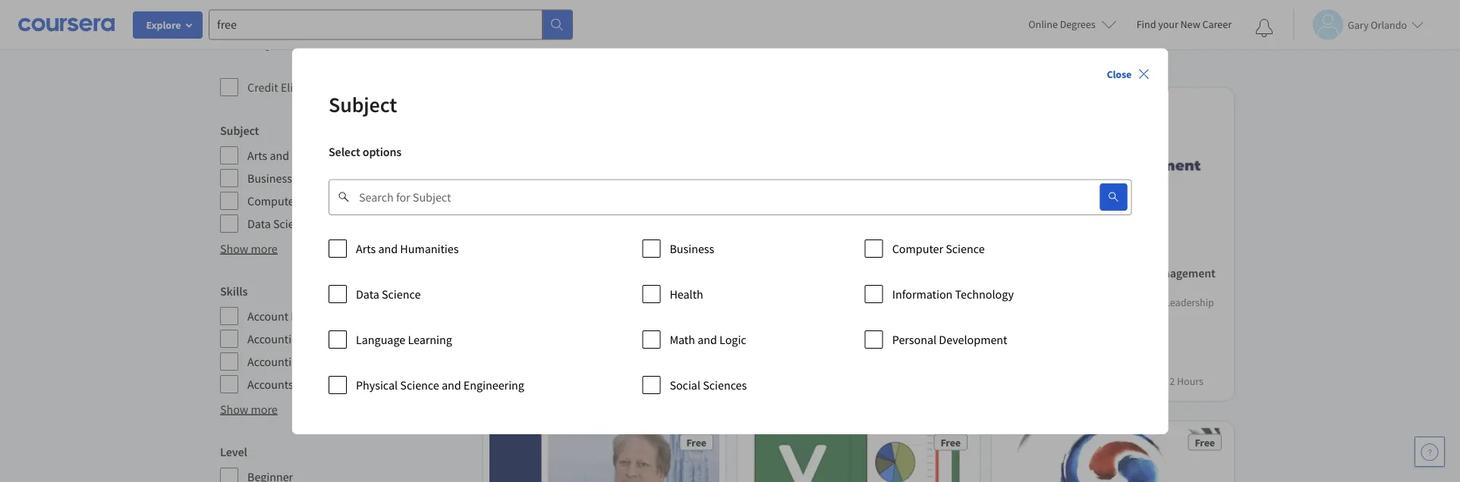 Task type: vqa. For each thing, say whether or not it's contained in the screenshot.
Data in Subject group
yes



Task type: describe. For each thing, give the bounding box(es) containing it.
decision
[[929, 326, 967, 340]]

accounting for accounting software
[[247, 354, 304, 370]]

logic
[[719, 332, 746, 347]]

math
[[669, 332, 695, 347]]

technology
[[955, 287, 1014, 302]]

new
[[1180, 17, 1200, 31]]

&
[[1096, 266, 1104, 281]]

Search by keyword search field
[[359, 179, 1063, 215]]

beginner
[[1004, 374, 1044, 388]]

leadership inside finance, investment management, risk management, banking, behavioral economics, critical thinking, decision making, innovation, regulations and compliance, , leadership and management
[[812, 356, 861, 370]]

subject dialog
[[292, 48, 1168, 483]]

receivable
[[360, 377, 415, 392]]

close
[[1107, 67, 1132, 81]]

for
[[596, 32, 622, 59]]

thinking,
[[886, 326, 927, 340]]

business inside "link"
[[1004, 266, 1049, 281]]

intermediate
[[496, 374, 553, 388]]

more for data
[[251, 241, 278, 256]]

arts inside subject "group"
[[247, 148, 267, 163]]

economics,
[[799, 326, 850, 340]]

1 management, from the left
[[750, 311, 811, 324]]

2 for beginner · guided project · less than 2 hours
[[1170, 374, 1175, 388]]

filter by
[[220, 33, 273, 52]]

physical
[[356, 378, 398, 393]]

and inside subject "group"
[[270, 148, 289, 163]]

management inside data analysis, microsoft excel, leadership and management
[[566, 311, 624, 324]]

engineering
[[463, 378, 524, 393]]

account
[[247, 309, 288, 324]]

beginner · guided project · less than 2 hours
[[1004, 374, 1204, 388]]

7,481
[[477, 32, 526, 59]]

regulations
[[839, 341, 892, 355]]

compliance,
[[750, 356, 805, 370]]

project for beginner
[[1085, 374, 1117, 388]]

information
[[892, 287, 952, 302]]

data inside subject "group"
[[247, 216, 271, 231]]

filter
[[220, 33, 254, 52]]

search image
[[1107, 191, 1119, 203]]

1 · from the left
[[555, 374, 558, 388]]

management inside skills group
[[291, 309, 357, 324]]

learning
[[408, 332, 452, 347]]

risk
[[813, 311, 831, 324]]

data science inside select subject options element
[[356, 287, 421, 302]]

accounting software
[[247, 354, 352, 370]]

arts and humanities inside subject "group"
[[247, 148, 350, 163]]

show for data
[[220, 241, 248, 256]]

humanities inside select subject options element
[[400, 241, 459, 256]]

find your new career link
[[1129, 15, 1239, 34]]

innovation,
[[787, 341, 837, 355]]

management inside finance, investment management, risk management, banking, behavioral economics, critical thinking, decision making, innovation, regulations and compliance, , leadership and management
[[883, 356, 941, 370]]

management inside "link"
[[1148, 266, 1216, 281]]

your
[[1158, 17, 1178, 31]]

language
[[356, 332, 405, 347]]

finance,
[[829, 296, 866, 309]]

business analysis & process management
[[1004, 266, 1216, 281]]

credit
[[247, 80, 278, 95]]

show more for accounts payable and receivable
[[220, 402, 278, 417]]

computer inside select subject options element
[[892, 241, 943, 256]]

software
[[307, 354, 352, 370]]

,
[[807, 356, 810, 370]]

investment
[[868, 296, 918, 309]]

3 · from the left
[[1046, 374, 1049, 388]]

7,481 results for "free"
[[477, 32, 682, 59]]

business analysis, leadership and management
[[1004, 296, 1214, 324]]

social
[[669, 378, 700, 393]]

select options
[[328, 144, 401, 159]]

business inside select subject options element
[[669, 241, 714, 256]]

skills for skills you'll gain
[[1004, 296, 1028, 309]]

business inside subject "group"
[[247, 171, 292, 186]]

help center image
[[1421, 443, 1439, 461]]

you'll
[[1031, 296, 1056, 309]]

data analysis, microsoft excel, leadership and management
[[496, 296, 706, 324]]

finance, investment management, risk management, banking, behavioral economics, critical thinking, decision making, innovation, regulations and compliance, , leadership and management
[[750, 296, 967, 370]]

data science inside subject "group"
[[247, 216, 312, 231]]

show notifications image
[[1255, 19, 1273, 37]]

2 · from the left
[[628, 374, 630, 388]]

skills you'll gain
[[1004, 296, 1078, 309]]

information technology
[[892, 287, 1014, 302]]

social sciences
[[669, 378, 747, 393]]

select subject options element
[[328, 233, 1132, 416]]

than for beginner · guided project · less than 2 hours
[[1145, 374, 1167, 388]]

"free"
[[626, 32, 682, 59]]

business inside business analysis, leadership and management
[[1083, 296, 1122, 309]]

and inside data analysis, microsoft excel, leadership and management
[[547, 311, 564, 324]]

development
[[939, 332, 1007, 347]]

intermediate · guided project · less than 2 hours
[[496, 374, 713, 388]]

than for intermediate · guided project · less than 2 hours
[[654, 374, 677, 388]]



Task type: locate. For each thing, give the bounding box(es) containing it.
science
[[301, 194, 340, 209], [273, 216, 312, 231], [946, 241, 985, 256], [382, 287, 421, 302], [400, 378, 439, 393]]

humanities
[[292, 148, 350, 163], [400, 241, 459, 256]]

analysis
[[1052, 266, 1094, 281]]

find your new career
[[1136, 17, 1232, 31]]

accounting down account
[[247, 332, 304, 347]]

accounting for accounting
[[247, 332, 304, 347]]

career
[[1202, 17, 1232, 31]]

level group
[[220, 443, 468, 483]]

0 horizontal spatial computer
[[247, 194, 298, 209]]

business
[[247, 171, 292, 186], [669, 241, 714, 256], [1004, 266, 1049, 281], [1083, 296, 1122, 309]]

less for intermediate · guided project · less than 2 hours
[[633, 374, 652, 388]]

0 horizontal spatial hours
[[686, 374, 713, 388]]

0 horizontal spatial arts
[[247, 148, 267, 163]]

personal development
[[892, 332, 1007, 347]]

2 management, from the left
[[833, 311, 894, 324]]

show more
[[220, 241, 278, 256], [220, 402, 278, 417]]

skills
[[220, 284, 248, 299], [1004, 296, 1028, 309]]

skills up account
[[220, 284, 248, 299]]

1 horizontal spatial computer
[[892, 241, 943, 256]]

0 vertical spatial show
[[220, 241, 248, 256]]

1 2 from the left
[[679, 374, 684, 388]]

2 less from the left
[[1123, 374, 1143, 388]]

1 vertical spatial show more
[[220, 402, 278, 417]]

2 for intermediate · guided project · less than 2 hours
[[679, 374, 684, 388]]

personal
[[892, 332, 936, 347]]

more up account
[[251, 241, 278, 256]]

1 horizontal spatial hours
[[1177, 374, 1204, 388]]

sciences
[[703, 378, 747, 393]]

and
[[270, 148, 289, 163], [378, 241, 398, 256], [547, 311, 564, 324], [1004, 311, 1021, 324], [697, 332, 717, 347], [894, 341, 911, 355], [863, 356, 880, 370], [338, 377, 358, 392], [441, 378, 461, 393]]

hours for beginner · guided project · less than 2 hours
[[1177, 374, 1204, 388]]

0 vertical spatial data science
[[247, 216, 312, 231]]

1 vertical spatial show more button
[[220, 401, 278, 419]]

than
[[654, 374, 677, 388], [1145, 374, 1167, 388]]

4 · from the left
[[1119, 374, 1121, 388]]

project down business analysis, leadership and management
[[1085, 374, 1117, 388]]

2
[[679, 374, 684, 388], [1170, 374, 1175, 388]]

0 horizontal spatial skills
[[220, 284, 248, 299]]

select
[[328, 144, 360, 159]]

1 vertical spatial data science
[[356, 287, 421, 302]]

guided right beginner
[[1051, 374, 1083, 388]]

2 than from the left
[[1145, 374, 1167, 388]]

excel,
[[681, 296, 706, 309]]

and inside business analysis, leadership and management
[[1004, 311, 1021, 324]]

2 2 from the left
[[1170, 374, 1175, 388]]

1 vertical spatial more
[[251, 402, 278, 417]]

0 vertical spatial show more button
[[220, 240, 278, 258]]

skills left you'll
[[1004, 296, 1028, 309]]

and inside skills group
[[338, 377, 358, 392]]

0 horizontal spatial subject
[[220, 123, 259, 138]]

0 horizontal spatial less
[[633, 374, 652, 388]]

1 hours from the left
[[686, 374, 713, 388]]

1 guided from the left
[[560, 374, 592, 388]]

0 horizontal spatial 2
[[679, 374, 684, 388]]

show more down "accounts"
[[220, 402, 278, 417]]

leadership inside data analysis, microsoft excel, leadership and management
[[496, 311, 545, 324]]

subject
[[328, 91, 397, 118], [220, 123, 259, 138]]

analysis, left microsoft
[[597, 296, 636, 309]]

data inside select subject options element
[[356, 287, 379, 302]]

critical
[[852, 326, 884, 340]]

computer science inside subject "group"
[[247, 194, 340, 209]]

1 free from the left
[[686, 436, 707, 450]]

show more for data science
[[220, 241, 278, 256]]

math and logic
[[669, 332, 746, 347]]

process
[[1106, 266, 1146, 281]]

2 show from the top
[[220, 402, 248, 417]]

1 horizontal spatial subject
[[328, 91, 397, 118]]

1 horizontal spatial arts and humanities
[[356, 241, 459, 256]]

0 horizontal spatial data science
[[247, 216, 312, 231]]

2 free from the left
[[941, 436, 961, 450]]

1 horizontal spatial less
[[1123, 374, 1143, 388]]

show more button up account
[[220, 240, 278, 258]]

· right intermediate
[[555, 374, 558, 388]]

data science
[[247, 216, 312, 231], [356, 287, 421, 302]]

management up intermediate · guided project · less than 2 hours
[[566, 311, 624, 324]]

1 vertical spatial humanities
[[400, 241, 459, 256]]

0 horizontal spatial project
[[594, 374, 626, 388]]

options
[[362, 144, 401, 159]]

1 show more from the top
[[220, 241, 278, 256]]

2 horizontal spatial data
[[574, 296, 595, 309]]

guided for beginner
[[1051, 374, 1083, 388]]

1 less from the left
[[633, 374, 652, 388]]

·
[[555, 374, 558, 388], [628, 374, 630, 388], [1046, 374, 1049, 388], [1119, 374, 1121, 388]]

management, up the behavioral at right bottom
[[750, 311, 811, 324]]

1 vertical spatial leadership
[[496, 311, 545, 324]]

computer
[[247, 194, 298, 209], [892, 241, 943, 256]]

project down data analysis, microsoft excel, leadership and management
[[594, 374, 626, 388]]

0 horizontal spatial computer science
[[247, 194, 340, 209]]

show more button
[[220, 240, 278, 258], [220, 401, 278, 419]]

2 horizontal spatial leadership
[[1165, 296, 1214, 309]]

analysis, for microsoft
[[597, 296, 636, 309]]

making,
[[750, 341, 785, 355]]

management,
[[750, 311, 811, 324], [833, 311, 894, 324]]

level
[[220, 445, 247, 460]]

1 vertical spatial accounting
[[247, 354, 304, 370]]

accounts
[[247, 377, 293, 392]]

hours
[[686, 374, 713, 388], [1177, 374, 1204, 388]]

arts and humanities inside select subject options element
[[356, 241, 459, 256]]

humanities inside subject "group"
[[292, 148, 350, 163]]

close button
[[1101, 60, 1156, 88]]

1 horizontal spatial project
[[1085, 374, 1117, 388]]

banking,
[[896, 311, 935, 324]]

guided
[[560, 374, 592, 388], [1051, 374, 1083, 388]]

skills group
[[220, 282, 468, 395]]

0 vertical spatial arts
[[247, 148, 267, 163]]

more for accounts
[[251, 402, 278, 417]]

computer science up information technology
[[892, 241, 985, 256]]

skills inside group
[[220, 284, 248, 299]]

1 show from the top
[[220, 241, 248, 256]]

health
[[669, 287, 703, 302]]

eligible
[[281, 80, 318, 95]]

leadership
[[1165, 296, 1214, 309], [496, 311, 545, 324], [812, 356, 861, 370]]

show
[[220, 241, 248, 256], [220, 402, 248, 417]]

arts inside select subject options element
[[356, 241, 376, 256]]

guided right intermediate
[[560, 374, 592, 388]]

1 more from the top
[[251, 241, 278, 256]]

show up level
[[220, 402, 248, 417]]

1 horizontal spatial free
[[941, 436, 961, 450]]

management down you'll
[[1023, 311, 1081, 324]]

0 vertical spatial humanities
[[292, 148, 350, 163]]

management down the personal
[[883, 356, 941, 370]]

1 vertical spatial computer science
[[892, 241, 985, 256]]

0 horizontal spatial data
[[247, 216, 271, 231]]

show more button down "accounts"
[[220, 401, 278, 419]]

accounting up "accounts"
[[247, 354, 304, 370]]

less down business analysis, leadership and management
[[1123, 374, 1143, 388]]

0 vertical spatial accounting
[[247, 332, 304, 347]]

0 horizontal spatial guided
[[560, 374, 592, 388]]

2 horizontal spatial free
[[1195, 436, 1215, 450]]

0 vertical spatial computer science
[[247, 194, 340, 209]]

1 than from the left
[[654, 374, 677, 388]]

3 free from the left
[[1195, 436, 1215, 450]]

payable
[[296, 377, 336, 392]]

1 horizontal spatial leadership
[[812, 356, 861, 370]]

results
[[531, 32, 592, 59]]

skills for skills
[[220, 284, 248, 299]]

1 vertical spatial arts
[[356, 241, 376, 256]]

0 vertical spatial show more
[[220, 241, 278, 256]]

1 horizontal spatial data
[[356, 287, 379, 302]]

data
[[247, 216, 271, 231], [356, 287, 379, 302], [574, 296, 595, 309]]

show for accounts
[[220, 402, 248, 417]]

0 horizontal spatial management,
[[750, 311, 811, 324]]

computer science down 'select'
[[247, 194, 340, 209]]

· left social
[[628, 374, 630, 388]]

1 horizontal spatial data science
[[356, 287, 421, 302]]

coursera image
[[18, 12, 115, 37]]

None search field
[[209, 9, 573, 40]]

arts and humanities
[[247, 148, 350, 163], [356, 241, 459, 256]]

subject up select options
[[328, 91, 397, 118]]

0 vertical spatial computer
[[247, 194, 298, 209]]

management
[[1148, 266, 1216, 281], [291, 309, 357, 324], [566, 311, 624, 324], [1023, 311, 1081, 324], [883, 356, 941, 370]]

management, up the critical
[[833, 311, 894, 324]]

computer science
[[247, 194, 340, 209], [892, 241, 985, 256]]

1 accounting from the top
[[247, 332, 304, 347]]

2 project from the left
[[1085, 374, 1117, 388]]

0 horizontal spatial than
[[654, 374, 677, 388]]

1 horizontal spatial arts
[[356, 241, 376, 256]]

leadership inside business analysis, leadership and management
[[1165, 296, 1214, 309]]

1 horizontal spatial than
[[1145, 374, 1167, 388]]

analysis, inside data analysis, microsoft excel, leadership and management
[[597, 296, 636, 309]]

less left social
[[633, 374, 652, 388]]

project for intermediate
[[594, 374, 626, 388]]

2 more from the top
[[251, 402, 278, 417]]

management right process
[[1148, 266, 1216, 281]]

0 vertical spatial subject
[[328, 91, 397, 118]]

less for beginner · guided project · less than 2 hours
[[1123, 374, 1143, 388]]

management inside business analysis, leadership and management
[[1023, 311, 1081, 324]]

1 horizontal spatial humanities
[[400, 241, 459, 256]]

1 show more button from the top
[[220, 240, 278, 258]]

1 horizontal spatial skills
[[1004, 296, 1028, 309]]

1 vertical spatial show
[[220, 402, 248, 417]]

1 horizontal spatial analysis,
[[1124, 296, 1163, 309]]

1 vertical spatial subject
[[220, 123, 259, 138]]

1 vertical spatial arts and humanities
[[356, 241, 459, 256]]

by
[[257, 33, 273, 52]]

free
[[686, 436, 707, 450], [941, 436, 961, 450], [1195, 436, 1215, 450]]

1 vertical spatial computer
[[892, 241, 943, 256]]

· down business analysis, leadership and management
[[1119, 374, 1121, 388]]

analysis, for leadership
[[1124, 296, 1163, 309]]

computer science inside select subject options element
[[892, 241, 985, 256]]

subject inside dialog
[[328, 91, 397, 118]]

2 hours from the left
[[1177, 374, 1204, 388]]

behavioral
[[750, 326, 797, 340]]

analysis, down process
[[1124, 296, 1163, 309]]

show more button for accounts
[[220, 401, 278, 419]]

2 accounting from the top
[[247, 354, 304, 370]]

management up software
[[291, 309, 357, 324]]

project
[[594, 374, 626, 388], [1085, 374, 1117, 388]]

0 horizontal spatial free
[[686, 436, 707, 450]]

1 horizontal spatial computer science
[[892, 241, 985, 256]]

hours for intermediate · guided project · less than 2 hours
[[686, 374, 713, 388]]

show more up account
[[220, 241, 278, 256]]

more
[[251, 241, 278, 256], [251, 402, 278, 417]]

arts down subject "group"
[[356, 241, 376, 256]]

1 project from the left
[[594, 374, 626, 388]]

physical science and engineering
[[356, 378, 524, 393]]

1 horizontal spatial management,
[[833, 311, 894, 324]]

find
[[1136, 17, 1156, 31]]

credit eligible
[[247, 80, 318, 95]]

arts
[[247, 148, 267, 163], [356, 241, 376, 256]]

· right beginner
[[1046, 374, 1049, 388]]

language learning
[[356, 332, 452, 347]]

computer inside subject "group"
[[247, 194, 298, 209]]

2 guided from the left
[[1051, 374, 1083, 388]]

arts down credit
[[247, 148, 267, 163]]

analysis,
[[597, 296, 636, 309], [1124, 296, 1163, 309]]

2 show more from the top
[[220, 402, 278, 417]]

0 horizontal spatial analysis,
[[597, 296, 636, 309]]

more down "accounts"
[[251, 402, 278, 417]]

gain
[[1058, 296, 1078, 309]]

0 vertical spatial more
[[251, 241, 278, 256]]

accounts payable and receivable
[[247, 377, 415, 392]]

subject group
[[220, 121, 468, 234]]

2 vertical spatial leadership
[[812, 356, 861, 370]]

0 horizontal spatial humanities
[[292, 148, 350, 163]]

2 show more button from the top
[[220, 401, 278, 419]]

1 analysis, from the left
[[597, 296, 636, 309]]

1 horizontal spatial guided
[[1051, 374, 1083, 388]]

0 vertical spatial leadership
[[1165, 296, 1214, 309]]

guided for intermediate
[[560, 374, 592, 388]]

1 horizontal spatial 2
[[1170, 374, 1175, 388]]

subject down credit
[[220, 123, 259, 138]]

0 horizontal spatial leadership
[[496, 311, 545, 324]]

show more button for data
[[220, 240, 278, 258]]

data inside data analysis, microsoft excel, leadership and management
[[574, 296, 595, 309]]

subject inside "group"
[[220, 123, 259, 138]]

microsoft
[[638, 296, 679, 309]]

analysis, inside business analysis, leadership and management
[[1124, 296, 1163, 309]]

0 vertical spatial arts and humanities
[[247, 148, 350, 163]]

show up account
[[220, 241, 248, 256]]

2 analysis, from the left
[[1124, 296, 1163, 309]]

business analysis & process management link
[[1004, 264, 1222, 283]]

0 horizontal spatial arts and humanities
[[247, 148, 350, 163]]

account management
[[247, 309, 357, 324]]



